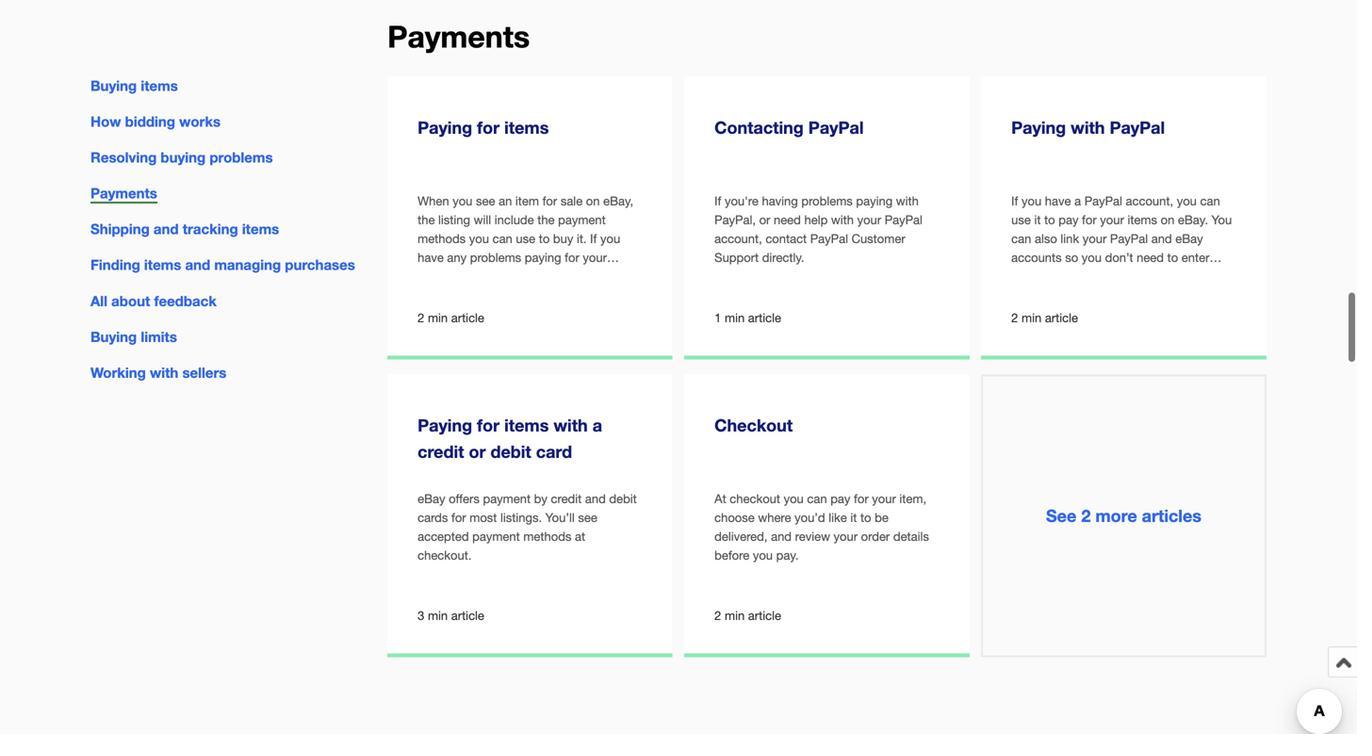 Task type: vqa. For each thing, say whether or not it's contained in the screenshot.
for within at checkout you can pay for your item, choose where you'd like it to be delivered, and review your order details before you pay.
yes



Task type: locate. For each thing, give the bounding box(es) containing it.
1 horizontal spatial a
[[1074, 194, 1081, 208]]

any
[[447, 250, 467, 265]]

min right 1
[[725, 310, 745, 325]]

your up customer
[[857, 213, 881, 227]]

can right the we
[[473, 269, 493, 284]]

methods
[[418, 231, 466, 246], [523, 529, 571, 544]]

accepted
[[418, 529, 469, 544]]

pay
[[1059, 213, 1078, 227], [1158, 269, 1178, 284], [830, 492, 850, 506]]

purchases
[[285, 257, 355, 274]]

0 vertical spatial problems
[[210, 149, 273, 166]]

if up 'accounts'
[[1011, 194, 1018, 208]]

to inside at checkout you can pay for your item, choose where you'd like it to be delivered, and review your order details before you pay.
[[860, 510, 871, 525]]

1 vertical spatial at
[[575, 529, 585, 544]]

items up don't on the top of the page
[[1127, 213, 1157, 227]]

payment up it.
[[558, 213, 606, 227]]

details down so
[[1039, 269, 1075, 284]]

paying up 'troubleshoot'
[[525, 250, 561, 265]]

payments
[[387, 18, 530, 54], [90, 185, 157, 202]]

at inside ebay offers payment by credit and debit cards for most listings. you'll see accepted payment methods at checkout.
[[575, 529, 585, 544]]

2 horizontal spatial if
[[1011, 194, 1018, 208]]

1 vertical spatial debit
[[609, 492, 637, 506]]

buying for buying items
[[90, 77, 137, 94]]

1 horizontal spatial details
[[1039, 269, 1075, 284]]

2
[[418, 310, 424, 325], [1011, 310, 1018, 325], [1081, 506, 1091, 526], [714, 608, 721, 623]]

if left you're
[[714, 194, 721, 208]]

0 vertical spatial on
[[586, 194, 600, 208]]

2 horizontal spatial problems
[[801, 194, 853, 208]]

about
[[111, 292, 150, 309]]

0 horizontal spatial ebay
[[418, 492, 445, 506]]

methods down you'll
[[523, 529, 571, 544]]

for inside at checkout you can pay for your item, choose where you'd like it to be delivered, and review your order details before you pay.
[[854, 492, 869, 506]]

1 vertical spatial credit
[[551, 492, 582, 506]]

resolving
[[90, 149, 157, 166]]

buying
[[90, 77, 137, 94], [90, 328, 137, 345]]

pay up link
[[1059, 213, 1078, 227]]

0 horizontal spatial see
[[476, 194, 495, 208]]

paying
[[418, 117, 472, 138], [1011, 117, 1066, 138], [418, 415, 472, 435]]

can
[[1200, 194, 1220, 208], [492, 231, 512, 246], [1011, 231, 1031, 246], [473, 269, 493, 284], [807, 492, 827, 506]]

paying for paying with paypal
[[1011, 117, 1066, 138]]

your down it.
[[583, 250, 607, 265]]

article inside if you have a paypal account, you can use it to pay for your items on ebay. you can also link your paypal and ebay accounts so you don't need to enter your details each time you pay at checkout. 2 min article
[[1045, 310, 1078, 325]]

0 vertical spatial use
[[1011, 213, 1031, 227]]

2 down 'accounts'
[[1011, 310, 1018, 325]]

0 vertical spatial methods
[[418, 231, 466, 246]]

1 horizontal spatial methods
[[523, 529, 571, 544]]

when you see an item for sale on ebay, the listing will include the payment methods you can use to buy it. if you have any problems paying for your items, we can help troubleshoot the issue. 2 min article
[[418, 194, 633, 325]]

1 vertical spatial on
[[1161, 213, 1174, 227]]

1 vertical spatial pay
[[1158, 269, 1178, 284]]

to up also
[[1044, 213, 1055, 227]]

1 vertical spatial payment
[[483, 492, 531, 506]]

the down when
[[418, 213, 435, 227]]

you'll
[[545, 510, 575, 525]]

details inside if you have a paypal account, you can use it to pay for your items on ebay. you can also link your paypal and ebay accounts so you don't need to enter your details each time you pay at checkout. 2 min article
[[1039, 269, 1075, 284]]

1 vertical spatial use
[[516, 231, 535, 246]]

problems right the any
[[470, 250, 521, 265]]

on
[[586, 194, 600, 208], [1161, 213, 1174, 227]]

on inside 'when you see an item for sale on ebay, the listing will include the payment methods you can use to buy it. if you have any problems paying for your items, we can help troubleshoot the issue. 2 min article'
[[586, 194, 600, 208]]

1 horizontal spatial on
[[1161, 213, 1174, 227]]

0 vertical spatial need
[[774, 213, 801, 227]]

1 vertical spatial a
[[592, 415, 602, 435]]

more
[[1095, 506, 1137, 526]]

ebay down ebay. at the right top of the page
[[1175, 231, 1203, 246]]

0 vertical spatial checkout.
[[1011, 288, 1065, 303]]

you right it.
[[600, 231, 620, 246]]

problems right having
[[801, 194, 853, 208]]

1 vertical spatial payments
[[90, 185, 157, 202]]

paying for paying for items with a credit or debit card
[[418, 415, 472, 435]]

0 horizontal spatial account,
[[714, 231, 762, 246]]

min right 3
[[428, 608, 448, 623]]

article down the we
[[451, 310, 484, 325]]

contacting paypal
[[714, 117, 864, 138]]

1 vertical spatial it
[[850, 510, 857, 525]]

1 horizontal spatial it
[[1034, 213, 1041, 227]]

2 down issue.
[[418, 310, 424, 325]]

shipping
[[90, 221, 150, 238]]

1 horizontal spatial payments
[[387, 18, 530, 54]]

the right 'troubleshoot'
[[596, 269, 613, 284]]

use
[[1011, 213, 1031, 227], [516, 231, 535, 246]]

0 vertical spatial buying
[[90, 77, 137, 94]]

min down before
[[725, 608, 745, 623]]

0 vertical spatial paying
[[856, 194, 893, 208]]

help right the we
[[497, 269, 520, 284]]

2 vertical spatial payment
[[472, 529, 520, 544]]

you
[[453, 194, 473, 208], [1022, 194, 1041, 208], [1177, 194, 1197, 208], [469, 231, 489, 246], [600, 231, 620, 246], [1082, 250, 1102, 265], [1135, 269, 1155, 284], [784, 492, 804, 506], [753, 548, 773, 563]]

need inside if you have a paypal account, you can use it to pay for your items on ebay. you can also link your paypal and ebay accounts so you don't need to enter your details each time you pay at checkout. 2 min article
[[1137, 250, 1164, 265]]

if inside the if you're having problems paying with paypal, or need help with your paypal account, contact paypal customer support directly.
[[714, 194, 721, 208]]

debit inside paying for items with a credit or debit card
[[490, 442, 531, 462]]

0 horizontal spatial paying
[[525, 250, 561, 265]]

1 horizontal spatial need
[[1137, 250, 1164, 265]]

3 min article
[[418, 608, 484, 623]]

debit
[[490, 442, 531, 462], [609, 492, 637, 506]]

min for paying for items with a credit or debit card
[[428, 608, 448, 623]]

0 horizontal spatial at
[[575, 529, 585, 544]]

min down 'accounts'
[[1022, 310, 1042, 325]]

0 vertical spatial ebay
[[1175, 231, 1203, 246]]

your inside the if you're having problems paying with paypal, or need help with your paypal account, contact paypal customer support directly.
[[857, 213, 881, 227]]

0 vertical spatial or
[[759, 213, 770, 227]]

link
[[1061, 231, 1079, 246]]

0 vertical spatial have
[[1045, 194, 1071, 208]]

we
[[454, 269, 470, 284]]

you up listing
[[453, 194, 473, 208]]

payment inside 'when you see an item for sale on ebay, the listing will include the payment methods you can use to buy it. if you have any problems paying for your items, we can help troubleshoot the issue. 2 min article'
[[558, 213, 606, 227]]

pay.
[[776, 548, 799, 563]]

1 horizontal spatial if
[[714, 194, 721, 208]]

0 vertical spatial it
[[1034, 213, 1041, 227]]

2 vertical spatial pay
[[830, 492, 850, 506]]

paying inside paying for items with a credit or debit card
[[418, 415, 472, 435]]

credit
[[418, 442, 464, 462], [551, 492, 582, 506]]

help
[[804, 213, 828, 227], [497, 269, 520, 284]]

1 horizontal spatial pay
[[1059, 213, 1078, 227]]

to left buy
[[539, 231, 550, 246]]

credit up you'll
[[551, 492, 582, 506]]

have
[[1045, 194, 1071, 208], [418, 250, 444, 265]]

debit left 'card'
[[490, 442, 531, 462]]

debit right by on the bottom left of page
[[609, 492, 637, 506]]

details
[[1039, 269, 1075, 284], [893, 529, 929, 544]]

account, inside the if you're having problems paying with paypal, or need help with your paypal account, contact paypal customer support directly.
[[714, 231, 762, 246]]

it right the like
[[850, 510, 857, 525]]

checkout.
[[1011, 288, 1065, 303], [418, 548, 472, 563]]

ebay up "cards"
[[418, 492, 445, 506]]

buying up working
[[90, 328, 137, 345]]

1 vertical spatial methods
[[523, 529, 571, 544]]

1 min article
[[714, 310, 781, 325]]

2 buying from the top
[[90, 328, 137, 345]]

working with sellers link
[[90, 364, 227, 381]]

1 vertical spatial details
[[893, 529, 929, 544]]

at checkout you can pay for your item, choose where you'd like it to be delivered, and review your order details before you pay.
[[714, 492, 929, 563]]

it inside at checkout you can pay for your item, choose where you'd like it to be delivered, and review your order details before you pay.
[[850, 510, 857, 525]]

1 horizontal spatial paying
[[856, 194, 893, 208]]

methods inside ebay offers payment by credit and debit cards for most listings. you'll see accepted payment methods at checkout.
[[523, 529, 571, 544]]

account, up support
[[714, 231, 762, 246]]

cards
[[418, 510, 448, 525]]

1 horizontal spatial use
[[1011, 213, 1031, 227]]

0 vertical spatial see
[[476, 194, 495, 208]]

1 vertical spatial checkout.
[[418, 548, 472, 563]]

1 horizontal spatial problems
[[470, 250, 521, 265]]

use down include
[[516, 231, 535, 246]]

limits
[[141, 328, 177, 345]]

article right 1
[[748, 310, 781, 325]]

have up the items,
[[418, 250, 444, 265]]

details inside at checkout you can pay for your item, choose where you'd like it to be delivered, and review your order details before you pay.
[[893, 529, 929, 544]]

items up the all about feedback
[[144, 257, 181, 274]]

see right you'll
[[578, 510, 597, 525]]

finding items and managing purchases link
[[90, 257, 355, 274]]

enter
[[1182, 250, 1209, 265]]

if inside if you have a paypal account, you can use it to pay for your items on ebay. you can also link your paypal and ebay accounts so you don't need to enter your details each time you pay at checkout. 2 min article
[[1011, 194, 1018, 208]]

methods inside 'when you see an item for sale on ebay, the listing will include the payment methods you can use to buy it. if you have any problems paying for your items, we can help troubleshoot the issue. 2 min article'
[[418, 231, 466, 246]]

feedback
[[154, 292, 217, 309]]

if inside 'when you see an item for sale on ebay, the listing will include the payment methods you can use to buy it. if you have any problems paying for your items, we can help troubleshoot the issue. 2 min article'
[[590, 231, 597, 246]]

listings.
[[500, 510, 542, 525]]

to
[[1044, 213, 1055, 227], [539, 231, 550, 246], [1167, 250, 1178, 265], [860, 510, 871, 525]]

article right 3
[[451, 608, 484, 623]]

account, up don't on the top of the page
[[1126, 194, 1173, 208]]

see up will
[[476, 194, 495, 208]]

or up offers
[[469, 442, 486, 462]]

1 horizontal spatial account,
[[1126, 194, 1173, 208]]

0 horizontal spatial have
[[418, 250, 444, 265]]

0 horizontal spatial pay
[[830, 492, 850, 506]]

it inside if you have a paypal account, you can use it to pay for your items on ebay. you can also link your paypal and ebay accounts so you don't need to enter your details each time you pay at checkout. 2 min article
[[1034, 213, 1041, 227]]

1 horizontal spatial debit
[[609, 492, 637, 506]]

can up you'd
[[807, 492, 827, 506]]

0 horizontal spatial on
[[586, 194, 600, 208]]

working with sellers
[[90, 364, 227, 381]]

1 vertical spatial or
[[469, 442, 486, 462]]

details right order
[[893, 529, 929, 544]]

credit inside ebay offers payment by credit and debit cards for most listings. you'll see accepted payment methods at checkout.
[[551, 492, 582, 506]]

credit up offers
[[418, 442, 464, 462]]

0 horizontal spatial it
[[850, 510, 857, 525]]

2 right see
[[1081, 506, 1091, 526]]

paying
[[856, 194, 893, 208], [525, 250, 561, 265]]

it up also
[[1034, 213, 1041, 227]]

article down each
[[1045, 310, 1078, 325]]

like
[[829, 510, 847, 525]]

checkout. down 'accounts'
[[1011, 288, 1065, 303]]

2 vertical spatial problems
[[470, 250, 521, 265]]

to left be at the right bottom
[[860, 510, 871, 525]]

items up 'card'
[[504, 415, 549, 435]]

troubleshoot
[[524, 269, 593, 284]]

0 horizontal spatial if
[[590, 231, 597, 246]]

ebay offers payment by credit and debit cards for most listings. you'll see accepted payment methods at checkout.
[[418, 492, 637, 563]]

buying items
[[90, 77, 178, 94]]

0 horizontal spatial checkout.
[[418, 548, 472, 563]]

pay up the like
[[830, 492, 850, 506]]

payment for ebay,
[[558, 213, 606, 227]]

0 horizontal spatial need
[[774, 213, 801, 227]]

your up don't on the top of the page
[[1100, 213, 1124, 227]]

can down include
[[492, 231, 512, 246]]

0 horizontal spatial credit
[[418, 442, 464, 462]]

see
[[476, 194, 495, 208], [578, 510, 597, 525]]

need right don't on the top of the page
[[1137, 250, 1164, 265]]

1 vertical spatial buying
[[90, 328, 137, 345]]

with
[[1071, 117, 1105, 138], [896, 194, 919, 208], [831, 213, 854, 227], [150, 364, 178, 381], [554, 415, 588, 435]]

paying up customer
[[856, 194, 893, 208]]

the
[[418, 213, 435, 227], [537, 213, 555, 227], [596, 269, 613, 284]]

article inside 'when you see an item for sale on ebay, the listing will include the payment methods you can use to buy it. if you have any problems paying for your items, we can help troubleshoot the issue. 2 min article'
[[451, 310, 484, 325]]

0 horizontal spatial methods
[[418, 231, 466, 246]]

your up be at the right bottom
[[872, 492, 896, 506]]

1 vertical spatial ebay
[[418, 492, 445, 506]]

1 horizontal spatial help
[[804, 213, 828, 227]]

payment down most
[[472, 529, 520, 544]]

buy
[[553, 231, 573, 246]]

use up 'accounts'
[[1011, 213, 1031, 227]]

payment up "listings."
[[483, 492, 531, 506]]

min
[[428, 310, 448, 325], [725, 310, 745, 325], [1022, 310, 1042, 325], [428, 608, 448, 623], [725, 608, 745, 623]]

the up buy
[[537, 213, 555, 227]]

have up link
[[1045, 194, 1071, 208]]

where
[[758, 510, 791, 525]]

0 vertical spatial payment
[[558, 213, 606, 227]]

or down having
[[759, 213, 770, 227]]

for inside ebay offers payment by credit and debit cards for most listings. you'll see accepted payment methods at checkout.
[[451, 510, 466, 525]]

0 vertical spatial help
[[804, 213, 828, 227]]

a inside if you have a paypal account, you can use it to pay for your items on ebay. you can also link your paypal and ebay accounts so you don't need to enter your details each time you pay at checkout. 2 min article
[[1074, 194, 1081, 208]]

be
[[875, 510, 888, 525]]

if right it.
[[590, 231, 597, 246]]

0 horizontal spatial debit
[[490, 442, 531, 462]]

1 horizontal spatial see
[[578, 510, 597, 525]]

for inside paying for items with a credit or debit card
[[477, 415, 500, 435]]

1 vertical spatial help
[[497, 269, 520, 284]]

account, inside if you have a paypal account, you can use it to pay for your items on ebay. you can also link your paypal and ebay accounts so you don't need to enter your details each time you pay at checkout. 2 min article
[[1126, 194, 1173, 208]]

checkout. inside if you have a paypal account, you can use it to pay for your items on ebay. you can also link your paypal and ebay accounts so you don't need to enter your details each time you pay at checkout. 2 min article
[[1011, 288, 1065, 303]]

pay right time
[[1158, 269, 1178, 284]]

works
[[179, 113, 221, 130]]

0 horizontal spatial use
[[516, 231, 535, 246]]

see inside 'when you see an item for sale on ebay, the listing will include the payment methods you can use to buy it. if you have any problems paying for your items, we can help troubleshoot the issue. 2 min article'
[[476, 194, 495, 208]]

1 vertical spatial problems
[[801, 194, 853, 208]]

methods down listing
[[418, 231, 466, 246]]

1 vertical spatial have
[[418, 250, 444, 265]]

2 horizontal spatial the
[[596, 269, 613, 284]]

1 vertical spatial see
[[578, 510, 597, 525]]

1 horizontal spatial at
[[1182, 269, 1192, 284]]

1 horizontal spatial or
[[759, 213, 770, 227]]

1 horizontal spatial the
[[537, 213, 555, 227]]

0 vertical spatial details
[[1039, 269, 1075, 284]]

items
[[141, 77, 178, 94], [504, 117, 549, 138], [1127, 213, 1157, 227], [242, 221, 279, 238], [144, 257, 181, 274], [504, 415, 549, 435]]

checkout. down accepted
[[418, 548, 472, 563]]

0 horizontal spatial a
[[592, 415, 602, 435]]

it
[[1034, 213, 1041, 227], [850, 510, 857, 525]]

1 horizontal spatial credit
[[551, 492, 582, 506]]

bidding
[[125, 113, 175, 130]]

choose
[[714, 510, 755, 525]]

ebay inside ebay offers payment by credit and debit cards for most listings. you'll see accepted payment methods at checkout.
[[418, 492, 445, 506]]

0 horizontal spatial or
[[469, 442, 486, 462]]

on right sale
[[586, 194, 600, 208]]

can up you
[[1200, 194, 1220, 208]]

your
[[857, 213, 881, 227], [1100, 213, 1124, 227], [1083, 231, 1107, 246], [583, 250, 607, 265], [1011, 269, 1035, 284], [872, 492, 896, 506], [834, 529, 858, 544]]

payment
[[558, 213, 606, 227], [483, 492, 531, 506], [472, 529, 520, 544]]

paypal
[[808, 117, 864, 138], [1110, 117, 1165, 138], [1084, 194, 1122, 208], [885, 213, 923, 227], [810, 231, 848, 246], [1110, 231, 1148, 246]]

0 vertical spatial at
[[1182, 269, 1192, 284]]

2 min article
[[714, 608, 781, 623]]

0 vertical spatial account,
[[1126, 194, 1173, 208]]

you'd
[[795, 510, 825, 525]]

1 vertical spatial paying
[[525, 250, 561, 265]]

1 buying from the top
[[90, 77, 137, 94]]

min down issue.
[[428, 310, 448, 325]]

don't
[[1105, 250, 1133, 265]]

on left ebay. at the right top of the page
[[1161, 213, 1174, 227]]

see
[[1046, 506, 1077, 526]]

problems down works
[[210, 149, 273, 166]]

your inside 'when you see an item for sale on ebay, the listing will include the payment methods you can use to buy it. if you have any problems paying for your items, we can help troubleshoot the issue. 2 min article'
[[583, 250, 607, 265]]

contact
[[766, 231, 807, 246]]

1 horizontal spatial checkout.
[[1011, 288, 1065, 303]]

at
[[1182, 269, 1192, 284], [575, 529, 585, 544]]

if
[[714, 194, 721, 208], [1011, 194, 1018, 208], [590, 231, 597, 246]]

0 horizontal spatial details
[[893, 529, 929, 544]]

help inside the if you're having problems paying with paypal, or need help with your paypal account, contact paypal customer support directly.
[[804, 213, 828, 227]]

need up contact
[[774, 213, 801, 227]]

article down pay.
[[748, 608, 781, 623]]

1 vertical spatial account,
[[714, 231, 762, 246]]

payment for for
[[472, 529, 520, 544]]

0 vertical spatial credit
[[418, 442, 464, 462]]

a inside paying for items with a credit or debit card
[[592, 415, 602, 435]]

help up contact
[[804, 213, 828, 227]]

0 vertical spatial a
[[1074, 194, 1081, 208]]

paying for paying for items
[[418, 117, 472, 138]]

have inside 'when you see an item for sale on ebay, the listing will include the payment methods you can use to buy it. if you have any problems paying for your items, we can help troubleshoot the issue. 2 min article'
[[418, 250, 444, 265]]

account,
[[1126, 194, 1173, 208], [714, 231, 762, 246]]

0 horizontal spatial help
[[497, 269, 520, 284]]

0 vertical spatial debit
[[490, 442, 531, 462]]

paying with paypal
[[1011, 117, 1165, 138]]

1 vertical spatial need
[[1137, 250, 1164, 265]]

1 horizontal spatial have
[[1045, 194, 1071, 208]]

buying up how
[[90, 77, 137, 94]]

and inside ebay offers payment by credit and debit cards for most listings. you'll see accepted payment methods at checkout.
[[585, 492, 606, 506]]

1 horizontal spatial ebay
[[1175, 231, 1203, 246]]



Task type: describe. For each thing, give the bounding box(es) containing it.
2 inside if you have a paypal account, you can use it to pay for your items on ebay. you can also link your paypal and ebay accounts so you don't need to enter your details each time you pay at checkout. 2 min article
[[1011, 310, 1018, 325]]

paying inside the if you're having problems paying with paypal, or need help with your paypal account, contact paypal customer support directly.
[[856, 194, 893, 208]]

how
[[90, 113, 121, 130]]

contacting
[[714, 117, 804, 138]]

directly.
[[762, 250, 804, 265]]

or inside the if you're having problems paying with paypal, or need help with your paypal account, contact paypal customer support directly.
[[759, 213, 770, 227]]

see inside ebay offers payment by credit and debit cards for most listings. you'll see accepted payment methods at checkout.
[[578, 510, 597, 525]]

article for contacting paypal
[[748, 310, 781, 325]]

most
[[470, 510, 497, 525]]

1
[[714, 310, 721, 325]]

tracking
[[183, 221, 238, 238]]

problems inside the if you're having problems paying with paypal, or need help with your paypal account, contact paypal customer support directly.
[[801, 194, 853, 208]]

items up item
[[504, 117, 549, 138]]

paying for items with a credit or debit card
[[418, 415, 602, 462]]

article for paying for items with a credit or debit card
[[451, 608, 484, 623]]

payments link
[[90, 185, 157, 204]]

to left enter
[[1167, 250, 1178, 265]]

you up ebay. at the right top of the page
[[1177, 194, 1197, 208]]

having
[[762, 194, 798, 208]]

before
[[714, 548, 749, 563]]

items inside paying for items with a credit or debit card
[[504, 415, 549, 435]]

ebay.
[[1178, 213, 1208, 227]]

you up you'd
[[784, 492, 804, 506]]

see 2 more articles
[[1046, 506, 1201, 526]]

you left pay.
[[753, 548, 773, 563]]

item
[[515, 194, 539, 208]]

ebay,
[[603, 194, 633, 208]]

buying items link
[[90, 77, 178, 94]]

review
[[795, 529, 830, 544]]

on inside if you have a paypal account, you can use it to pay for your items on ebay. you can also link your paypal and ebay accounts so you don't need to enter your details each time you pay at checkout. 2 min article
[[1161, 213, 1174, 227]]

customer
[[852, 231, 905, 246]]

3
[[418, 608, 424, 623]]

or inside paying for items with a credit or debit card
[[469, 442, 486, 462]]

paypal,
[[714, 213, 756, 227]]

checkout. inside ebay offers payment by credit and debit cards for most listings. you'll see accepted payment methods at checkout.
[[418, 548, 472, 563]]

sellers
[[182, 364, 227, 381]]

so
[[1065, 250, 1078, 265]]

include
[[494, 213, 534, 227]]

if you have a paypal account, you can use it to pay for your items on ebay. you can also link your paypal and ebay accounts so you don't need to enter your details each time you pay at checkout. 2 min article
[[1011, 194, 1232, 325]]

offers
[[449, 492, 480, 506]]

shipping and tracking items
[[90, 221, 279, 238]]

it.
[[577, 231, 587, 246]]

all about feedback link
[[90, 292, 217, 309]]

issue.
[[418, 288, 449, 303]]

item,
[[899, 492, 926, 506]]

buying limits link
[[90, 328, 177, 345]]

managing
[[214, 257, 281, 274]]

0 horizontal spatial the
[[418, 213, 435, 227]]

you're
[[725, 194, 758, 208]]

with inside paying for items with a credit or debit card
[[554, 415, 588, 435]]

you
[[1211, 213, 1232, 227]]

min for contacting paypal
[[725, 310, 745, 325]]

min for checkout
[[725, 608, 745, 623]]

an
[[499, 194, 512, 208]]

all
[[90, 292, 107, 309]]

resolving buying problems
[[90, 149, 273, 166]]

use inside if you have a paypal account, you can use it to pay for your items on ebay. you can also link your paypal and ebay accounts so you don't need to enter your details each time you pay at checkout. 2 min article
[[1011, 213, 1031, 227]]

time
[[1108, 269, 1132, 284]]

0 vertical spatial pay
[[1059, 213, 1078, 227]]

each
[[1078, 269, 1105, 284]]

if you're having problems paying with paypal, or need help with your paypal account, contact paypal customer support directly.
[[714, 194, 923, 265]]

items,
[[418, 269, 451, 284]]

items inside if you have a paypal account, you can use it to pay for your items on ebay. you can also link your paypal and ebay accounts so you don't need to enter your details each time you pay at checkout. 2 min article
[[1127, 213, 1157, 227]]

at inside if you have a paypal account, you can use it to pay for your items on ebay. you can also link your paypal and ebay accounts so you don't need to enter your details each time you pay at checkout. 2 min article
[[1182, 269, 1192, 284]]

articles
[[1142, 506, 1201, 526]]

2 inside 'when you see an item for sale on ebay, the listing will include the payment methods you can use to buy it. if you have any problems paying for your items, we can help troubleshoot the issue. 2 min article'
[[418, 310, 424, 325]]

support
[[714, 250, 759, 265]]

resolving buying problems link
[[90, 149, 273, 166]]

buying for buying limits
[[90, 328, 137, 345]]

and inside if you have a paypal account, you can use it to pay for your items on ebay. you can also link your paypal and ebay accounts so you don't need to enter your details each time you pay at checkout. 2 min article
[[1151, 231, 1172, 246]]

listing
[[438, 213, 470, 227]]

will
[[474, 213, 491, 227]]

methods for listing
[[418, 231, 466, 246]]

need inside the if you're having problems paying with paypal, or need help with your paypal account, contact paypal customer support directly.
[[774, 213, 801, 227]]

debit inside ebay offers payment by credit and debit cards for most listings. you'll see accepted payment methods at checkout.
[[609, 492, 637, 506]]

card
[[536, 442, 572, 462]]

min inside 'when you see an item for sale on ebay, the listing will include the payment methods you can use to buy it. if you have any problems paying for your items, we can help troubleshoot the issue. 2 min article'
[[428, 310, 448, 325]]

all about feedback
[[90, 292, 217, 309]]

you up each
[[1082, 250, 1102, 265]]

methods for listings.
[[523, 529, 571, 544]]

order
[[861, 529, 890, 544]]

have inside if you have a paypal account, you can use it to pay for your items on ebay. you can also link your paypal and ebay accounts so you don't need to enter your details each time you pay at checkout. 2 min article
[[1045, 194, 1071, 208]]

checkout
[[714, 415, 793, 435]]

items up managing
[[242, 221, 279, 238]]

your down the like
[[834, 529, 858, 544]]

how bidding works link
[[90, 113, 221, 130]]

if for if you're having problems paying with paypal, or need help with your paypal account, contact paypal customer support directly.
[[714, 194, 721, 208]]

help inside 'when you see an item for sale on ebay, the listing will include the payment methods you can use to buy it. if you have any problems paying for your items, we can help troubleshoot the issue. 2 min article'
[[497, 269, 520, 284]]

buying limits
[[90, 328, 177, 345]]

you right time
[[1135, 269, 1155, 284]]

article for checkout
[[748, 608, 781, 623]]

use inside 'when you see an item for sale on ebay, the listing will include the payment methods you can use to buy it. if you have any problems paying for your items, we can help troubleshoot the issue. 2 min article'
[[516, 231, 535, 246]]

paying for items
[[418, 117, 549, 138]]

for inside if you have a paypal account, you can use it to pay for your items on ebay. you can also link your paypal and ebay accounts so you don't need to enter your details each time you pay at checkout. 2 min article
[[1082, 213, 1097, 227]]

can inside at checkout you can pay for your item, choose where you'd like it to be delivered, and review your order details before you pay.
[[807, 492, 827, 506]]

delivered,
[[714, 529, 768, 544]]

checkout
[[730, 492, 780, 506]]

you up also
[[1022, 194, 1041, 208]]

also
[[1035, 231, 1057, 246]]

if for if you have a paypal account, you can use it to pay for your items on ebay. you can also link your paypal and ebay accounts so you don't need to enter your details each time you pay at checkout. 2 min article
[[1011, 194, 1018, 208]]

0 horizontal spatial payments
[[90, 185, 157, 202]]

paying inside 'when you see an item for sale on ebay, the listing will include the payment methods you can use to buy it. if you have any problems paying for your items, we can help troubleshoot the issue. 2 min article'
[[525, 250, 561, 265]]

0 vertical spatial payments
[[387, 18, 530, 54]]

finding items and managing purchases
[[90, 257, 355, 274]]

min inside if you have a paypal account, you can use it to pay for your items on ebay. you can also link your paypal and ebay accounts so you don't need to enter your details each time you pay at checkout. 2 min article
[[1022, 310, 1042, 325]]

at
[[714, 492, 726, 506]]

finding
[[90, 257, 140, 274]]

to inside 'when you see an item for sale on ebay, the listing will include the payment methods you can use to buy it. if you have any problems paying for your items, we can help troubleshoot the issue. 2 min article'
[[539, 231, 550, 246]]

shipping and tracking items link
[[90, 221, 279, 238]]

0 horizontal spatial problems
[[210, 149, 273, 166]]

working
[[90, 364, 146, 381]]

2 down before
[[714, 608, 721, 623]]

sale
[[561, 194, 583, 208]]

2 horizontal spatial pay
[[1158, 269, 1178, 284]]

your down 'accounts'
[[1011, 269, 1035, 284]]

problems inside 'when you see an item for sale on ebay, the listing will include the payment methods you can use to buy it. if you have any problems paying for your items, we can help troubleshoot the issue. 2 min article'
[[470, 250, 521, 265]]

when
[[418, 194, 449, 208]]

can up 'accounts'
[[1011, 231, 1031, 246]]

buying
[[161, 149, 206, 166]]

items up how bidding works
[[141, 77, 178, 94]]

your right link
[[1083, 231, 1107, 246]]

you down will
[[469, 231, 489, 246]]

credit inside paying for items with a credit or debit card
[[418, 442, 464, 462]]

pay inside at checkout you can pay for your item, choose where you'd like it to be delivered, and review your order details before you pay.
[[830, 492, 850, 506]]

ebay inside if you have a paypal account, you can use it to pay for your items on ebay. you can also link your paypal and ebay accounts so you don't need to enter your details each time you pay at checkout. 2 min article
[[1175, 231, 1203, 246]]

accounts
[[1011, 250, 1062, 265]]

and inside at checkout you can pay for your item, choose where you'd like it to be delivered, and review your order details before you pay.
[[771, 529, 792, 544]]



